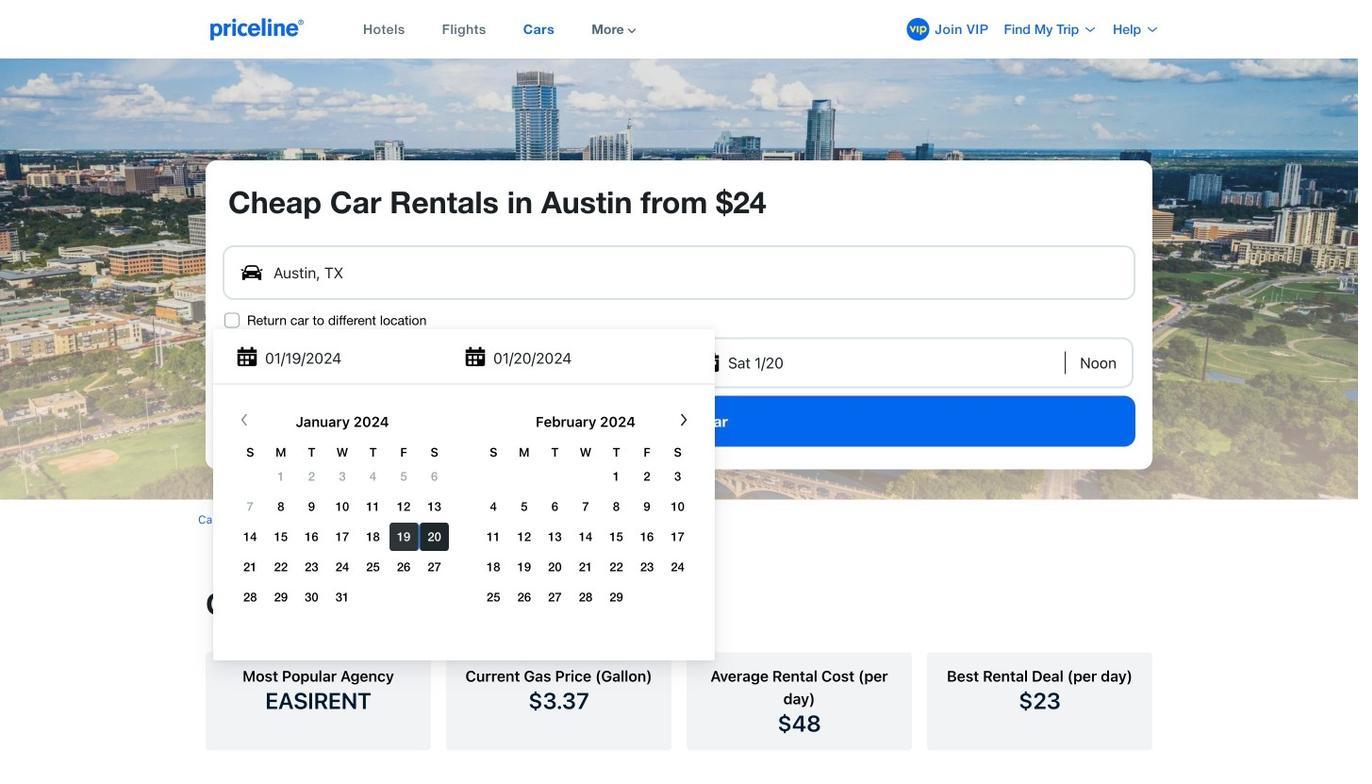 Task type: vqa. For each thing, say whether or not it's contained in the screenshot.
main navigation element
yes



Task type: describe. For each thing, give the bounding box(es) containing it.
end date calendar input use left and right arrow keys to change day. use up and down arrow keys to change week. tab
[[221, 410, 708, 650]]



Task type: locate. For each thing, give the bounding box(es) containing it.
main navigation element
[[316, 0, 1160, 58]]

None text field
[[221, 333, 708, 388], [221, 337, 1138, 388], [221, 333, 708, 388], [221, 337, 1138, 388]]

Pick-up location text field
[[225, 247, 1132, 298]]

austin image
[[0, 58, 1359, 499]]



